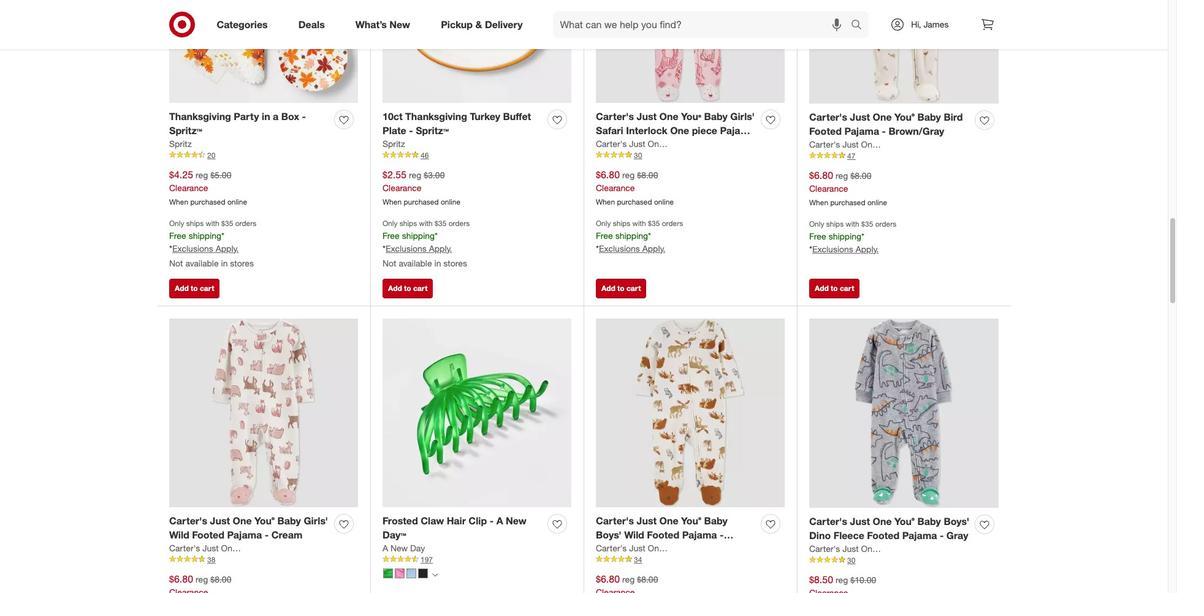 Task type: locate. For each thing, give the bounding box(es) containing it.
you®️ inside carter's just one you®️ baby girls' wild footed pajama - cream
[[255, 515, 275, 528]]

carter's just one you for carter's just one you®️ baby boys' wild footed pajama - brown/cream
[[596, 543, 681, 554]]

with for 10ct thanksgiving turkey buffet plate - spritz™
[[419, 219, 433, 228]]

1 horizontal spatial thanksgiving
[[406, 111, 467, 123]]

carter's just one you link for carter's just one you®️ baby boys' dino fleece footed pajama - gray
[[810, 543, 894, 556]]

just inside carter's just one you®️ baby boys' wild footed pajama - brown/cream
[[637, 515, 657, 528]]

$8.00
[[638, 170, 659, 180], [851, 171, 872, 181], [211, 575, 232, 585], [638, 575, 659, 585]]

pajama right piece
[[720, 125, 755, 137]]

add to cart button
[[169, 279, 220, 299], [383, 279, 433, 299], [596, 279, 647, 299], [810, 279, 860, 299]]

0 horizontal spatial a
[[383, 543, 388, 554]]

you®️ inside the carter's just one you®️ baby boys' dino fleece footed pajama - gray
[[895, 516, 915, 528]]

- left pink
[[596, 139, 600, 151]]

baby inside carter's just one you® baby girls' safari interlock one piece pajama - pink
[[704, 111, 728, 123]]

online inside $4.25 reg $5.00 clearance when purchased online
[[228, 197, 247, 207]]

reg down 47
[[836, 171, 849, 181]]

spritz™ up the 46
[[416, 125, 449, 137]]

shipping for thanksgiving party in a box - spritz™
[[189, 231, 222, 241]]

cart
[[200, 284, 214, 293], [413, 284, 428, 293], [627, 284, 641, 293], [840, 284, 855, 293]]

girls' for carter's just one you® baby girls' safari interlock one piece pajama - pink
[[731, 111, 755, 123]]

1 horizontal spatial not
[[383, 258, 397, 268]]

you
[[667, 139, 681, 149], [880, 139, 894, 150], [240, 543, 254, 554], [667, 543, 681, 554], [880, 544, 894, 554]]

exclusions apply. button
[[172, 243, 239, 255], [386, 243, 452, 255], [599, 243, 666, 255], [813, 243, 879, 256]]

0 horizontal spatial stores
[[230, 258, 254, 268]]

2 available from the left
[[399, 258, 432, 268]]

3 add from the left
[[602, 284, 616, 293]]

30 up the '$8.50 reg $10.00'
[[848, 556, 856, 565]]

just for carter's just one you®️ baby bird footed pajama - brown/gray link
[[851, 111, 871, 123]]

$6.80 reg $8.00 clearance when purchased online down pink
[[596, 169, 674, 207]]

thanksgiving
[[169, 111, 231, 123], [406, 111, 467, 123]]

search button
[[846, 11, 876, 40]]

add for carter's just one you® baby girls' safari interlock one piece pajama - pink
[[602, 284, 616, 293]]

hi,
[[912, 19, 922, 29]]

30 for fleece
[[848, 556, 856, 565]]

1 horizontal spatial stores
[[444, 258, 467, 268]]

1 horizontal spatial a
[[497, 515, 503, 528]]

$6.80 reg $8.00 clearance when purchased online
[[596, 169, 674, 207], [810, 169, 888, 207]]

spritz link
[[169, 138, 192, 150], [383, 138, 405, 150]]

stores
[[230, 258, 254, 268], [444, 258, 467, 268]]

you for carter's just one you®️ baby boys' wild footed pajama - brown/cream
[[667, 543, 681, 554]]

girls' inside carter's just one you®️ baby girls' wild footed pajama - cream
[[304, 515, 328, 528]]

46 link
[[383, 150, 572, 161]]

carter's just one you link up 47
[[810, 139, 894, 151]]

only
[[169, 219, 184, 228], [383, 219, 398, 228], [596, 219, 611, 228], [810, 219, 825, 229]]

clearance inside $2.55 reg $3.00 clearance when purchased online
[[383, 183, 422, 193]]

you for carter's just one you® baby girls' safari interlock one piece pajama - pink
[[667, 139, 681, 149]]

- right the clip
[[490, 515, 494, 528]]

2 thanksgiving from the left
[[406, 111, 467, 123]]

spritz™ up $4.25
[[169, 125, 203, 137]]

orders
[[235, 219, 257, 228], [449, 219, 470, 228], [662, 219, 684, 228], [876, 219, 897, 229]]

purchased inside $4.25 reg $5.00 clearance when purchased online
[[190, 197, 225, 207]]

spritz™ inside the thanksgiving party in a box - spritz™
[[169, 125, 203, 137]]

clearance down $4.25
[[169, 183, 208, 193]]

1 horizontal spatial in
[[262, 111, 270, 123]]

0 vertical spatial 30
[[634, 151, 643, 160]]

2 to from the left
[[404, 284, 411, 293]]

carter's just one you link
[[596, 138, 681, 150], [810, 139, 894, 151], [169, 543, 254, 555], [596, 543, 681, 555], [810, 543, 894, 556]]

1 vertical spatial new
[[506, 515, 527, 528]]

2 add to cart from the left
[[388, 284, 428, 293]]

delivery
[[485, 18, 523, 30]]

you for carter's just one you®️ baby boys' dino fleece footed pajama - gray
[[880, 544, 894, 554]]

free for thanksgiving party in a box - spritz™
[[169, 231, 186, 241]]

new inside a new day link
[[391, 543, 408, 554]]

$6.80 reg $8.00 down the 34 at bottom right
[[596, 574, 659, 586]]

baby inside carter's just one you®️ baby boys' wild footed pajama - brown/cream
[[705, 515, 728, 528]]

2 horizontal spatial in
[[435, 258, 441, 268]]

stores for $2.55
[[444, 258, 467, 268]]

online inside $2.55 reg $3.00 clearance when purchased online
[[441, 197, 461, 207]]

you up the 34 link at the right bottom
[[667, 543, 681, 554]]

0 horizontal spatial $6.80 reg $8.00
[[169, 574, 232, 586]]

pajama up the 34 link at the right bottom
[[683, 529, 717, 542]]

pajama up 47
[[845, 125, 880, 137]]

only for carter's just one you® baby girls' safari interlock one piece pajama - pink
[[596, 219, 611, 228]]

shipping for 10ct thanksgiving turkey buffet plate - spritz™
[[402, 231, 435, 241]]

carter's just one you link up the 38
[[169, 543, 254, 555]]

girls'
[[731, 111, 755, 123], [304, 515, 328, 528]]

0 horizontal spatial boys'
[[596, 529, 622, 542]]

frosted
[[383, 515, 418, 528]]

available
[[186, 258, 219, 268], [399, 258, 432, 268]]

- left cream
[[265, 529, 269, 542]]

online for you®
[[655, 197, 674, 207]]

1 horizontal spatial spritz™
[[416, 125, 449, 137]]

cart for 10ct thanksgiving turkey buffet plate - spritz™
[[413, 284, 428, 293]]

$35 for 10ct thanksgiving turkey buffet plate - spritz™
[[435, 219, 447, 228]]

baby inside carter's just one you®️ baby girls' wild footed pajama - cream
[[278, 515, 301, 528]]

free for carter's just one you®️ baby bird footed pajama - brown/gray
[[810, 231, 827, 242]]

when
[[169, 197, 188, 207], [383, 197, 402, 207], [596, 197, 615, 207], [810, 198, 829, 207]]

not
[[169, 258, 183, 268], [383, 258, 397, 268]]

carter's just one you®️ baby bird footed pajama - brown/gray image
[[810, 0, 999, 103], [810, 0, 999, 103]]

spritz link down plate
[[383, 138, 405, 150]]

reg down the 34 at bottom right
[[623, 575, 635, 585]]

3 add to cart from the left
[[602, 284, 641, 293]]

1 horizontal spatial $6.80 reg $8.00
[[596, 574, 659, 586]]

when inside $4.25 reg $5.00 clearance when purchased online
[[169, 197, 188, 207]]

1 horizontal spatial spritz
[[383, 139, 405, 149]]

carter's just one you®️ baby boys' dino fleece footed pajama - gray link
[[810, 515, 971, 543]]

0 vertical spatial new
[[390, 18, 411, 30]]

a down day™
[[383, 543, 388, 554]]

to
[[191, 284, 198, 293], [404, 284, 411, 293], [618, 284, 625, 293], [831, 284, 838, 293]]

add to cart
[[175, 284, 214, 293], [388, 284, 428, 293], [602, 284, 641, 293], [815, 284, 855, 293]]

clearance down $2.55 at the top left of page
[[383, 183, 422, 193]]

purchased down '$3.00'
[[404, 197, 439, 207]]

boys' inside the carter's just one you®️ baby boys' dino fleece footed pajama - gray
[[944, 516, 970, 528]]

all colors element
[[432, 572, 438, 579]]

spritz™ for 10ct
[[416, 125, 449, 137]]

carter's just one you down interlock
[[596, 139, 681, 149]]

1 to from the left
[[191, 284, 198, 293]]

carter's just one you®️ baby bird footed pajama - brown/gray
[[810, 111, 964, 137]]

a
[[497, 515, 503, 528], [383, 543, 388, 554]]

2 stores from the left
[[444, 258, 467, 268]]

carter's inside carter's just one you®️ baby girls' wild footed pajama - cream
[[169, 515, 207, 528]]

frosted claw hair clip - a new day™ link
[[383, 515, 543, 543]]

pickup & delivery link
[[431, 11, 538, 38]]

new
[[390, 18, 411, 30], [506, 515, 527, 528], [391, 543, 408, 554]]

pajama inside carter's just one you®️ baby boys' wild footed pajama - brown/cream
[[683, 529, 717, 542]]

1 horizontal spatial girls'
[[731, 111, 755, 123]]

1 horizontal spatial wild
[[625, 529, 645, 542]]

spritz up $4.25
[[169, 139, 192, 149]]

you for carter's just one you®️ baby bird footed pajama - brown/gray
[[880, 139, 894, 150]]

1 add to cart button from the left
[[169, 279, 220, 299]]

1 spritz from the left
[[169, 139, 192, 149]]

clearance down pink
[[596, 183, 635, 193]]

spritz™ inside 10ct thanksgiving turkey buffet plate - spritz™
[[416, 125, 449, 137]]

just inside carter's just one you® baby girls' safari interlock one piece pajama - pink
[[637, 111, 657, 123]]

2 add to cart button from the left
[[383, 279, 433, 299]]

2 vertical spatial new
[[391, 543, 408, 554]]

exclusions for 10ct thanksgiving turkey buffet plate - spritz™
[[386, 243, 427, 254]]

1 vertical spatial girls'
[[304, 515, 328, 528]]

30
[[634, 151, 643, 160], [848, 556, 856, 565]]

reg right $8.50
[[836, 575, 849, 586]]

just inside carter's just one you®️ baby girls' wild footed pajama - cream
[[210, 515, 230, 528]]

$6.80 reg $8.00 clearance when purchased online down 47
[[810, 169, 888, 207]]

spritz™
[[169, 125, 203, 137], [416, 125, 449, 137]]

purchased down $5.00
[[190, 197, 225, 207]]

new down day™
[[391, 543, 408, 554]]

thanksgiving party in a box - spritz™
[[169, 111, 306, 137]]

$6.80 reg $8.00 clearance when purchased online for pajama
[[810, 169, 888, 207]]

purchased for carter's just one you® baby girls' safari interlock one piece pajama - pink
[[617, 197, 652, 207]]

1 add from the left
[[175, 284, 189, 293]]

purchased down 47
[[831, 198, 866, 207]]

a right the clip
[[497, 515, 503, 528]]

thanksgiving inside the thanksgiving party in a box - spritz™
[[169, 111, 231, 123]]

new inside frosted claw hair clip - a new day™
[[506, 515, 527, 528]]

0 horizontal spatial 30
[[634, 151, 643, 160]]

spritz down plate
[[383, 139, 405, 149]]

0 horizontal spatial girls'
[[304, 515, 328, 528]]

3 cart from the left
[[627, 284, 641, 293]]

0 horizontal spatial available
[[186, 258, 219, 268]]

new right what's
[[390, 18, 411, 30]]

carter's just one you® baby girls' safari interlock one piece pajama - pink
[[596, 111, 755, 151]]

baby inside "carter's just one you®️ baby bird footed pajama - brown/gray"
[[918, 111, 942, 123]]

baby for carter's just one you®️ baby boys' dino fleece footed pajama - gray
[[918, 516, 942, 528]]

1 not from the left
[[169, 258, 183, 268]]

0 vertical spatial boys'
[[944, 516, 970, 528]]

197 link
[[383, 555, 572, 566]]

0 vertical spatial a
[[497, 515, 503, 528]]

30 link for pajama
[[810, 556, 999, 566]]

reg inside the '$8.50 reg $10.00'
[[836, 575, 849, 586]]

4 add to cart button from the left
[[810, 279, 860, 299]]

what's
[[356, 18, 387, 30]]

1 horizontal spatial only ships with $35 orders free shipping * * exclusions apply.
[[810, 219, 897, 254]]

1 vertical spatial boys'
[[596, 529, 622, 542]]

- left gray
[[940, 530, 944, 542]]

when inside $2.55 reg $3.00 clearance when purchased online
[[383, 197, 402, 207]]

1 horizontal spatial boys'
[[944, 516, 970, 528]]

1 wild from the left
[[169, 529, 189, 542]]

30 link down piece
[[596, 150, 785, 161]]

4 add to cart from the left
[[815, 284, 855, 293]]

just inside the carter's just one you®️ baby boys' dino fleece footed pajama - gray
[[851, 516, 871, 528]]

boys' up gray
[[944, 516, 970, 528]]

3 add to cart button from the left
[[596, 279, 647, 299]]

0 vertical spatial girls'
[[731, 111, 755, 123]]

frosted claw hair clip - a new day™ image
[[383, 319, 572, 508], [383, 319, 572, 508]]

30 link for piece
[[596, 150, 785, 161]]

1 horizontal spatial only ships with $35 orders free shipping * * exclusions apply. not available in stores
[[383, 219, 470, 268]]

purchased for 10ct thanksgiving turkey buffet plate - spritz™
[[404, 197, 439, 207]]

apply. for carter's just one you®️ baby bird footed pajama - brown/gray
[[856, 244, 879, 254]]

reg
[[196, 170, 208, 180], [409, 170, 422, 180], [623, 170, 635, 180], [836, 171, 849, 181], [196, 575, 208, 585], [623, 575, 635, 585], [836, 575, 849, 586]]

one inside carter's just one you®️ baby girls' wild footed pajama - cream
[[233, 515, 252, 528]]

0 horizontal spatial only ships with $35 orders free shipping * * exclusions apply. not available in stores
[[169, 219, 257, 268]]

new inside "what's new" link
[[390, 18, 411, 30]]

new right the clip
[[506, 515, 527, 528]]

free
[[169, 231, 186, 241], [383, 231, 400, 241], [596, 231, 613, 241], [810, 231, 827, 242]]

exclusions for carter's just one you®️ baby bird footed pajama - brown/gray
[[813, 244, 854, 254]]

0 horizontal spatial 30 link
[[596, 150, 785, 161]]

0 horizontal spatial wild
[[169, 529, 189, 542]]

spritz
[[169, 139, 192, 149], [383, 139, 405, 149]]

add to cart button for thanksgiving party in a box - spritz™
[[169, 279, 220, 299]]

cart for carter's just one you®️ baby bird footed pajama - brown/gray
[[840, 284, 855, 293]]

party
[[234, 111, 259, 123]]

only for 10ct thanksgiving turkey buffet plate - spritz™
[[383, 219, 398, 228]]

you down carter's just one you®️ baby boys' dino fleece footed pajama - gray link
[[880, 544, 894, 554]]

girls' inside carter's just one you® baby girls' safari interlock one piece pajama - pink
[[731, 111, 755, 123]]

34 link
[[596, 555, 785, 566]]

1 $6.80 reg $8.00 from the left
[[169, 574, 232, 586]]

carter's just one you link down interlock
[[596, 138, 681, 150]]

only for thanksgiving party in a box - spritz™
[[169, 219, 184, 228]]

boys' up brown/cream
[[596, 529, 622, 542]]

0 vertical spatial 30 link
[[596, 150, 785, 161]]

1 horizontal spatial spritz link
[[383, 138, 405, 150]]

stores for $4.25
[[230, 258, 254, 268]]

add to cart for 10ct thanksgiving turkey buffet plate - spritz™
[[388, 284, 428, 293]]

carter's just one you® baby girls' safari interlock one piece pajama - pink image
[[596, 0, 785, 103], [596, 0, 785, 103]]

only ships with $35 orders free shipping * * exclusions apply.
[[596, 219, 684, 254], [810, 219, 897, 254]]

- right "box"
[[302, 111, 306, 123]]

1 horizontal spatial 30
[[848, 556, 856, 565]]

1 vertical spatial 30 link
[[810, 556, 999, 566]]

only for carter's just one you®️ baby bird footed pajama - brown/gray
[[810, 219, 825, 229]]

a
[[273, 111, 279, 123]]

1 horizontal spatial 30 link
[[810, 556, 999, 566]]

purchased
[[190, 197, 225, 207], [404, 197, 439, 207], [617, 197, 652, 207], [831, 198, 866, 207]]

pajama up 38 link
[[227, 529, 262, 542]]

you®️
[[895, 111, 915, 123], [255, 515, 275, 528], [682, 515, 702, 528], [895, 516, 915, 528]]

wild inside carter's just one you®️ baby girls' wild footed pajama - cream
[[169, 529, 189, 542]]

you®️ inside carter's just one you®️ baby boys' wild footed pajama - brown/cream
[[682, 515, 702, 528]]

carter's just one you link for carter's just one you®️ baby girls' wild footed pajama - cream
[[169, 543, 254, 555]]

$35
[[222, 219, 233, 228], [435, 219, 447, 228], [649, 219, 660, 228], [862, 219, 874, 229]]

shipping
[[189, 231, 222, 241], [402, 231, 435, 241], [616, 231, 648, 241], [829, 231, 862, 242]]

add
[[175, 284, 189, 293], [388, 284, 402, 293], [602, 284, 616, 293], [815, 284, 829, 293]]

2 cart from the left
[[413, 284, 428, 293]]

2 add from the left
[[388, 284, 402, 293]]

carter's just one you
[[596, 139, 681, 149], [810, 139, 894, 150], [169, 543, 254, 554], [596, 543, 681, 554], [810, 544, 894, 554]]

one inside "carter's just one you®️ baby bird footed pajama - brown/gray"
[[873, 111, 892, 123]]

1 vertical spatial 30
[[848, 556, 856, 565]]

carter's just one you for carter's just one you®️ baby boys' dino fleece footed pajama - gray
[[810, 544, 894, 554]]

2 spritz link from the left
[[383, 138, 405, 150]]

carter's just one you®️ baby bird footed pajama - brown/gray link
[[810, 111, 971, 139]]

$8.00 down the 34 at bottom right
[[638, 575, 659, 585]]

when for thanksgiving party in a box - spritz™
[[169, 197, 188, 207]]

carter's just one you®️ baby girls' wild footed pajama - cream
[[169, 515, 328, 542]]

0 horizontal spatial not
[[169, 258, 183, 268]]

exclusions
[[172, 243, 213, 254], [386, 243, 427, 254], [599, 243, 640, 254], [813, 244, 854, 254]]

4 add from the left
[[815, 284, 829, 293]]

0 horizontal spatial spritz
[[169, 139, 192, 149]]

0 horizontal spatial spritz™
[[169, 125, 203, 137]]

purchased inside $2.55 reg $3.00 clearance when purchased online
[[404, 197, 439, 207]]

4 to from the left
[[831, 284, 838, 293]]

a inside frosted claw hair clip - a new day™
[[497, 515, 503, 528]]

1 horizontal spatial available
[[399, 258, 432, 268]]

carter's just one you®️ baby boys' dino fleece footed pajama - gray image
[[810, 319, 999, 508], [810, 319, 999, 508]]

3 to from the left
[[618, 284, 625, 293]]

gray
[[947, 530, 969, 542]]

in
[[262, 111, 270, 123], [221, 258, 228, 268], [435, 258, 441, 268]]

1 spritz link from the left
[[169, 138, 192, 150]]

- up the 34 link at the right bottom
[[720, 529, 724, 542]]

you down carter's just one you®️ baby girls' wild footed pajama - cream link on the left bottom of the page
[[240, 543, 254, 554]]

footed
[[810, 125, 842, 137], [192, 529, 225, 542], [647, 529, 680, 542], [868, 530, 900, 542]]

spritz link up $4.25
[[169, 138, 192, 150]]

- inside frosted claw hair clip - a new day™
[[490, 515, 494, 528]]

0 horizontal spatial only ships with $35 orders free shipping * * exclusions apply.
[[596, 219, 684, 254]]

clearance down 47
[[810, 183, 849, 194]]

add to cart button for 10ct thanksgiving turkey buffet plate - spritz™
[[383, 279, 433, 299]]

baby inside the carter's just one you®️ baby boys' dino fleece footed pajama - gray
[[918, 516, 942, 528]]

30 link down carter's just one you®️ baby boys' dino fleece footed pajama - gray link
[[810, 556, 999, 566]]

add to cart for carter's just one you®️ baby bird footed pajama - brown/gray
[[815, 284, 855, 293]]

carter's just one you link down fleece
[[810, 543, 894, 556]]

add to cart for carter's just one you® baby girls' safari interlock one piece pajama - pink
[[602, 284, 641, 293]]

$35 for carter's just one you®️ baby bird footed pajama - brown/gray
[[862, 219, 874, 229]]

- up 47 link
[[883, 125, 887, 137]]

pajama left gray
[[903, 530, 938, 542]]

0 horizontal spatial spritz link
[[169, 138, 192, 150]]

hair
[[447, 515, 466, 528]]

1 horizontal spatial $6.80 reg $8.00 clearance when purchased online
[[810, 169, 888, 207]]

thanksgiving up the 46
[[406, 111, 467, 123]]

30 link
[[596, 150, 785, 161], [810, 556, 999, 566]]

girls' for carter's just one you®️ baby girls' wild footed pajama - cream
[[304, 515, 328, 528]]

carter's just one you link for carter's just one you®️ baby bird footed pajama - brown/gray
[[810, 139, 894, 151]]

$6.80 reg $8.00 clearance when purchased online for interlock
[[596, 169, 674, 207]]

2 not from the left
[[383, 258, 397, 268]]

reg left $5.00
[[196, 170, 208, 180]]

0 horizontal spatial $6.80 reg $8.00 clearance when purchased online
[[596, 169, 674, 207]]

1 add to cart from the left
[[175, 284, 214, 293]]

carter's just one you®️ baby boys' wild footed pajama - brown/cream image
[[596, 319, 785, 508], [596, 319, 785, 508]]

thanksgiving party in a box - spritz™ link
[[169, 110, 329, 138]]

just for carter's just one you link corresponding to carter's just one you®️ baby bird footed pajama - brown/gray
[[843, 139, 859, 150]]

1 spritz™ from the left
[[169, 125, 203, 137]]

reg left '$3.00'
[[409, 170, 422, 180]]

fleece
[[834, 530, 865, 542]]

only ships with $35 orders free shipping * * exclusions apply. not available in stores down $4.25 reg $5.00 clearance when purchased online
[[169, 219, 257, 268]]

just
[[637, 111, 657, 123], [851, 111, 871, 123], [630, 139, 646, 149], [843, 139, 859, 150], [210, 515, 230, 528], [637, 515, 657, 528], [851, 516, 871, 528], [203, 543, 219, 554], [630, 543, 646, 554], [843, 544, 859, 554]]

purchased down pink
[[617, 197, 652, 207]]

one
[[660, 111, 679, 123], [873, 111, 892, 123], [671, 125, 690, 137], [648, 139, 664, 149], [862, 139, 878, 150], [233, 515, 252, 528], [660, 515, 679, 528], [873, 516, 892, 528], [221, 543, 237, 554], [648, 543, 664, 554], [862, 544, 878, 554]]

you®️ inside "carter's just one you®️ baby bird footed pajama - brown/gray"
[[895, 111, 915, 123]]

30 down interlock
[[634, 151, 643, 160]]

- right plate
[[409, 125, 413, 137]]

available for $4.25
[[186, 258, 219, 268]]

day
[[410, 543, 425, 554]]

2 wild from the left
[[625, 529, 645, 542]]

available for $2.55
[[399, 258, 432, 268]]

- inside 10ct thanksgiving turkey buffet plate - spritz™
[[409, 125, 413, 137]]

pajama
[[720, 125, 755, 137], [845, 125, 880, 137], [227, 529, 262, 542], [683, 529, 717, 542], [903, 530, 938, 542]]

boys'
[[944, 516, 970, 528], [596, 529, 622, 542]]

- inside the thanksgiving party in a box - spritz™
[[302, 111, 306, 123]]

0 horizontal spatial in
[[221, 258, 228, 268]]

only ships with $35 orders free shipping * * exclusions apply. not available in stores for $2.55
[[383, 219, 470, 268]]

$6.80 reg $8.00 down the 38
[[169, 574, 232, 586]]

carter's just one you link up the 34 at bottom right
[[596, 543, 681, 555]]

*
[[222, 231, 225, 241], [435, 231, 438, 241], [648, 231, 652, 241], [862, 231, 865, 242], [169, 243, 172, 254], [383, 243, 386, 254], [596, 243, 599, 254], [810, 244, 813, 254]]

you down interlock
[[667, 139, 681, 149]]

carter's inside carter's just one you® baby girls' safari interlock one piece pajama - pink
[[596, 111, 634, 123]]

0 horizontal spatial thanksgiving
[[169, 111, 231, 123]]

carter's just one you®️ baby boys' dino fleece footed pajama - gray
[[810, 516, 970, 542]]

boys' for -
[[944, 516, 970, 528]]

thanksgiving up 20
[[169, 111, 231, 123]]

reg down pink
[[623, 170, 635, 180]]

10ct thanksgiving turkey buffet plate - spritz™ image
[[383, 0, 572, 103], [383, 0, 572, 103]]

2 $6.80 reg $8.00 from the left
[[596, 574, 659, 586]]

online
[[228, 197, 247, 207], [441, 197, 461, 207], [655, 197, 674, 207], [868, 198, 888, 207]]

to for 10ct thanksgiving turkey buffet plate - spritz™
[[404, 284, 411, 293]]

1 cart from the left
[[200, 284, 214, 293]]

wild inside carter's just one you®️ baby boys' wild footed pajama - brown/cream
[[625, 529, 645, 542]]

$2.55 reg $3.00 clearance when purchased online
[[383, 169, 461, 207]]

when for carter's just one you® baby girls' safari interlock one piece pajama - pink
[[596, 197, 615, 207]]

just inside "carter's just one you®️ baby bird footed pajama - brown/gray"
[[851, 111, 871, 123]]

1 only ships with $35 orders free shipping * * exclusions apply. not available in stores from the left
[[169, 219, 257, 268]]

2 spritz from the left
[[383, 139, 405, 149]]

boys' inside carter's just one you®️ baby boys' wild footed pajama - brown/cream
[[596, 529, 622, 542]]

1 thanksgiving from the left
[[169, 111, 231, 123]]

thanksgiving party in a box - spritz™ image
[[169, 0, 358, 103], [169, 0, 358, 103]]

carter's just one you up the 34 at bottom right
[[596, 543, 681, 554]]

just for carter's just one you® baby girls' safari interlock one piece pajama - pink link
[[637, 111, 657, 123]]

only ships with $35 orders free shipping * * exclusions apply. not available in stores down $2.55 reg $3.00 clearance when purchased online
[[383, 219, 470, 268]]

one inside carter's just one you®️ baby boys' wild footed pajama - brown/cream
[[660, 515, 679, 528]]

you®
[[682, 111, 702, 123]]

with for carter's just one you® baby girls' safari interlock one piece pajama - pink
[[633, 219, 646, 228]]

2 only ships with $35 orders free shipping * * exclusions apply. not available in stores from the left
[[383, 219, 470, 268]]

footed inside "carter's just one you®️ baby bird footed pajama - brown/gray"
[[810, 125, 842, 137]]

spritz link for thanksgiving party in a box - spritz™
[[169, 138, 192, 150]]

to for thanksgiving party in a box - spritz™
[[191, 284, 198, 293]]

1 stores from the left
[[230, 258, 254, 268]]

2 spritz™ from the left
[[416, 125, 449, 137]]

carter's just one you down fleece
[[810, 544, 894, 554]]

1 available from the left
[[186, 258, 219, 268]]

$6.80 reg $8.00
[[169, 574, 232, 586], [596, 574, 659, 586]]

brown/cream
[[596, 543, 661, 556]]

1 vertical spatial a
[[383, 543, 388, 554]]

spritz for 10ct thanksgiving turkey buffet plate - spritz™
[[383, 139, 405, 149]]

carter's just one you up 47
[[810, 139, 894, 150]]

baby for carter's just one you®️ baby bird footed pajama - brown/gray
[[918, 111, 942, 123]]

carter's just one you up the 38
[[169, 543, 254, 554]]

not for $2.55
[[383, 258, 397, 268]]

you down carter's just one you®️ baby bird footed pajama - brown/gray link
[[880, 139, 894, 150]]

purchased for thanksgiving party in a box - spritz™
[[190, 197, 225, 207]]

carter's inside carter's just one you®️ baby boys' wild footed pajama - brown/cream
[[596, 515, 634, 528]]

carter's just one you link for carter's just one you®️ baby boys' wild footed pajama - brown/cream
[[596, 543, 681, 555]]

pink image
[[395, 569, 405, 579]]

4 cart from the left
[[840, 284, 855, 293]]

- inside "carter's just one you®️ baby bird footed pajama - brown/gray"
[[883, 125, 887, 137]]

$8.00 down interlock
[[638, 170, 659, 180]]

clearance inside $4.25 reg $5.00 clearance when purchased online
[[169, 183, 208, 193]]

$6.80
[[596, 169, 620, 181], [810, 169, 834, 182], [169, 574, 193, 586], [596, 574, 620, 586]]

carter's just one you®️ baby girls' wild footed pajama - cream image
[[169, 319, 358, 508], [169, 319, 358, 508]]



Task type: describe. For each thing, give the bounding box(es) containing it.
orders for you®️
[[876, 219, 897, 229]]

47
[[848, 151, 856, 161]]

$35 for carter's just one you® baby girls' safari interlock one piece pajama - pink
[[649, 219, 660, 228]]

$8.50 reg $10.00
[[810, 574, 877, 586]]

carter's just one you®️ baby boys' wild footed pajama - brown/cream
[[596, 515, 728, 556]]

to for carter's just one you® baby girls' safari interlock one piece pajama - pink
[[618, 284, 625, 293]]

pajama inside carter's just one you®️ baby girls' wild footed pajama - cream
[[227, 529, 262, 542]]

with for thanksgiving party in a box - spritz™
[[206, 219, 219, 228]]

only ships with $35 orders free shipping * * exclusions apply. for pajama
[[810, 219, 897, 254]]

ships for 10ct thanksgiving turkey buffet plate - spritz™
[[400, 219, 417, 228]]

shipping for carter's just one you®️ baby bird footed pajama - brown/gray
[[829, 231, 862, 242]]

hi, james
[[912, 19, 949, 29]]

categories
[[217, 18, 268, 30]]

38
[[207, 556, 216, 565]]

interlock
[[626, 125, 668, 137]]

apply. for 10ct thanksgiving turkey buffet plate - spritz™
[[429, 243, 452, 254]]

baby for carter's just one you®️ baby boys' wild footed pajama - brown/cream
[[705, 515, 728, 528]]

orders for a
[[235, 219, 257, 228]]

free for 10ct thanksgiving turkey buffet plate - spritz™
[[383, 231, 400, 241]]

search
[[846, 19, 876, 32]]

james
[[924, 19, 949, 29]]

pickup
[[441, 18, 473, 30]]

deals
[[299, 18, 325, 30]]

in inside the thanksgiving party in a box - spritz™
[[262, 111, 270, 123]]

orders for you®
[[662, 219, 684, 228]]

in for $4.25
[[221, 258, 228, 268]]

$6.80 reg $8.00 for carter's just one you®️ baby girls' wild footed pajama - cream
[[169, 574, 232, 586]]

- inside the carter's just one you®️ baby boys' dino fleece footed pajama - gray
[[940, 530, 944, 542]]

$8.00 down the 38
[[211, 575, 232, 585]]

34
[[634, 556, 643, 565]]

orders for buffet
[[449, 219, 470, 228]]

10ct thanksgiving turkey buffet plate - spritz™
[[383, 111, 531, 137]]

new for what's new
[[390, 18, 411, 30]]

boys' for brown/cream
[[596, 529, 622, 542]]

- inside carter's just one you®️ baby girls' wild footed pajama - cream
[[265, 529, 269, 542]]

10ct thanksgiving turkey buffet plate - spritz™ link
[[383, 110, 543, 138]]

apply. for carter's just one you® baby girls' safari interlock one piece pajama - pink
[[643, 243, 666, 254]]

deals link
[[288, 11, 340, 38]]

not for $4.25
[[169, 258, 183, 268]]

frosted claw hair clip - a new day™
[[383, 515, 527, 542]]

footed inside carter's just one you®️ baby boys' wild footed pajama - brown/cream
[[647, 529, 680, 542]]

just for carter's just one you®️ baby boys' dino fleece footed pajama - gray link
[[851, 516, 871, 528]]

$5.00
[[211, 170, 232, 180]]

30 for interlock
[[634, 151, 643, 160]]

box
[[281, 111, 299, 123]]

buffet
[[503, 111, 531, 123]]

add for 10ct thanksgiving turkey buffet plate - spritz™
[[388, 284, 402, 293]]

what's new link
[[345, 11, 426, 38]]

what's new
[[356, 18, 411, 30]]

one inside the carter's just one you®️ baby boys' dino fleece footed pajama - gray
[[873, 516, 892, 528]]

baby for carter's just one you® baby girls' safari interlock one piece pajama - pink
[[704, 111, 728, 123]]

online for you®️
[[868, 198, 888, 207]]

20 link
[[169, 150, 358, 161]]

exclusions for thanksgiving party in a box - spritz™
[[172, 243, 213, 254]]

clearance for carter's just one you®️ baby bird footed pajama - brown/gray
[[810, 183, 849, 194]]

$2.55
[[383, 169, 407, 181]]

a new day
[[383, 543, 425, 554]]

cart for carter's just one you® baby girls' safari interlock one piece pajama - pink
[[627, 284, 641, 293]]

shipping for carter's just one you® baby girls' safari interlock one piece pajama - pink
[[616, 231, 648, 241]]

What can we help you find? suggestions appear below search field
[[553, 11, 855, 38]]

197
[[421, 556, 433, 565]]

footed inside the carter's just one you®️ baby boys' dino fleece footed pajama - gray
[[868, 530, 900, 542]]

a new day link
[[383, 543, 425, 555]]

10ct
[[383, 111, 403, 123]]

ships for carter's just one you®️ baby bird footed pajama - brown/gray
[[827, 219, 844, 229]]

carter's just one you for carter's just one you®️ baby bird footed pajama - brown/gray
[[810, 139, 894, 150]]

add for carter's just one you®️ baby bird footed pajama - brown/gray
[[815, 284, 829, 293]]

you for carter's just one you®️ baby girls' wild footed pajama - cream
[[240, 543, 254, 554]]

wild for carter's just one you®️ baby girls' wild footed pajama - cream
[[169, 529, 189, 542]]

online for buffet
[[441, 197, 461, 207]]

pink
[[603, 139, 623, 151]]

plate
[[383, 125, 407, 137]]

new for a new day
[[391, 543, 408, 554]]

pajama inside carter's just one you® baby girls' safari interlock one piece pajama - pink
[[720, 125, 755, 137]]

carter's just one you®️ baby boys' wild footed pajama - brown/cream link
[[596, 515, 756, 556]]

carter's inside "carter's just one you®️ baby bird footed pajama - brown/gray"
[[810, 111, 848, 123]]

$8.50
[[810, 574, 834, 586]]

turkey
[[470, 111, 501, 123]]

you®️ for carter's just one you®️ baby boys' wild footed pajama - brown/cream
[[682, 515, 702, 528]]

when for 10ct thanksgiving turkey buffet plate - spritz™
[[383, 197, 402, 207]]

spritz for thanksgiving party in a box - spritz™
[[169, 139, 192, 149]]

footed inside carter's just one you®️ baby girls' wild footed pajama - cream
[[192, 529, 225, 542]]

thanksgiving inside 10ct thanksgiving turkey buffet plate - spritz™
[[406, 111, 467, 123]]

carter's just one you®️ baby girls' wild footed pajama - cream link
[[169, 515, 329, 543]]

ships for thanksgiving party in a box - spritz™
[[186, 219, 204, 228]]

only ships with $35 orders free shipping * * exclusions apply. for interlock
[[596, 219, 684, 254]]

cart for thanksgiving party in a box - spritz™
[[200, 284, 214, 293]]

reg inside $2.55 reg $3.00 clearance when purchased online
[[409, 170, 422, 180]]

reg down the 38
[[196, 575, 208, 585]]

add to cart button for carter's just one you® baby girls' safari interlock one piece pajama - pink
[[596, 279, 647, 299]]

46
[[421, 151, 429, 160]]

clearance for carter's just one you® baby girls' safari interlock one piece pajama - pink
[[596, 183, 635, 193]]

just for carter's just one you link associated with carter's just one you®️ baby boys' wild footed pajama - brown/cream
[[630, 543, 646, 554]]

blue image
[[407, 569, 417, 579]]

carter's just one you for carter's just one you®️ baby girls' wild footed pajama - cream
[[169, 543, 254, 554]]

spritz™ for thanksgiving
[[169, 125, 203, 137]]

claw
[[421, 515, 444, 528]]

safari
[[596, 125, 624, 137]]

just for carter's just one you link related to carter's just one you®️ baby boys' dino fleece footed pajama - gray
[[843, 544, 859, 554]]

carter's just one you link for carter's just one you® baby girls' safari interlock one piece pajama - pink
[[596, 138, 681, 150]]

$4.25
[[169, 169, 193, 181]]

piece
[[692, 125, 718, 137]]

47 link
[[810, 151, 999, 162]]

all colors image
[[432, 573, 438, 579]]

$10.00
[[851, 575, 877, 586]]

pickup & delivery
[[441, 18, 523, 30]]

pajama inside "carter's just one you®️ baby bird footed pajama - brown/gray"
[[845, 125, 880, 137]]

baby for carter's just one you®️ baby girls' wild footed pajama - cream
[[278, 515, 301, 528]]

ships for carter's just one you® baby girls' safari interlock one piece pajama - pink
[[613, 219, 631, 228]]

wild for carter's just one you®️ baby boys' wild footed pajama - brown/cream
[[625, 529, 645, 542]]

categories link
[[206, 11, 283, 38]]

you®️ for carter's just one you®️ baby boys' dino fleece footed pajama - gray
[[895, 516, 915, 528]]

bird
[[944, 111, 964, 123]]

reg inside $4.25 reg $5.00 clearance when purchased online
[[196, 170, 208, 180]]

brown/gray
[[889, 125, 945, 137]]

dino
[[810, 530, 831, 542]]

38 link
[[169, 555, 358, 566]]

just for carter's just one you®️ baby girls' wild footed pajama - cream link on the left bottom of the page
[[210, 515, 230, 528]]

- inside carter's just one you®️ baby boys' wild footed pajama - brown/cream
[[720, 529, 724, 542]]

just for carter's just one you® baby girls' safari interlock one piece pajama - pink carter's just one you link
[[630, 139, 646, 149]]

carter's just one you® baby girls' safari interlock one piece pajama - pink link
[[596, 110, 756, 151]]

exclusions for carter's just one you® baby girls' safari interlock one piece pajama - pink
[[599, 243, 640, 254]]

only ships with $35 orders free shipping * * exclusions apply. not available in stores for $4.25
[[169, 219, 257, 268]]

in for $2.55
[[435, 258, 441, 268]]

green image
[[383, 569, 393, 579]]

carter's inside the carter's just one you®️ baby boys' dino fleece footed pajama - gray
[[810, 516, 848, 528]]

$8.00 down 47
[[851, 171, 872, 181]]

black image
[[418, 569, 428, 579]]

just for carter's just one you link related to carter's just one you®️ baby girls' wild footed pajama - cream
[[203, 543, 219, 554]]

clearance for 10ct thanksgiving turkey buffet plate - spritz™
[[383, 183, 422, 193]]

cream
[[272, 529, 303, 542]]

when for carter's just one you®️ baby bird footed pajama - brown/gray
[[810, 198, 829, 207]]

free for carter's just one you® baby girls' safari interlock one piece pajama - pink
[[596, 231, 613, 241]]

pajama inside the carter's just one you®️ baby boys' dino fleece footed pajama - gray
[[903, 530, 938, 542]]

add for thanksgiving party in a box - spritz™
[[175, 284, 189, 293]]

&
[[476, 18, 482, 30]]

$35 for thanksgiving party in a box - spritz™
[[222, 219, 233, 228]]

$3.00
[[424, 170, 445, 180]]

apply. for thanksgiving party in a box - spritz™
[[216, 243, 239, 254]]

add to cart for thanksgiving party in a box - spritz™
[[175, 284, 214, 293]]

day™
[[383, 529, 407, 542]]

purchased for carter's just one you®️ baby bird footed pajama - brown/gray
[[831, 198, 866, 207]]

- inside carter's just one you® baby girls' safari interlock one piece pajama - pink
[[596, 139, 600, 151]]

clip
[[469, 515, 487, 528]]

20
[[207, 151, 216, 160]]

$4.25 reg $5.00 clearance when purchased online
[[169, 169, 247, 207]]

carter's just one you for carter's just one you® baby girls' safari interlock one piece pajama - pink
[[596, 139, 681, 149]]



Task type: vqa. For each thing, say whether or not it's contained in the screenshot.
Purchased related to 10ct Thanksgiving Turkey Buffet Plate - Spritz™
yes



